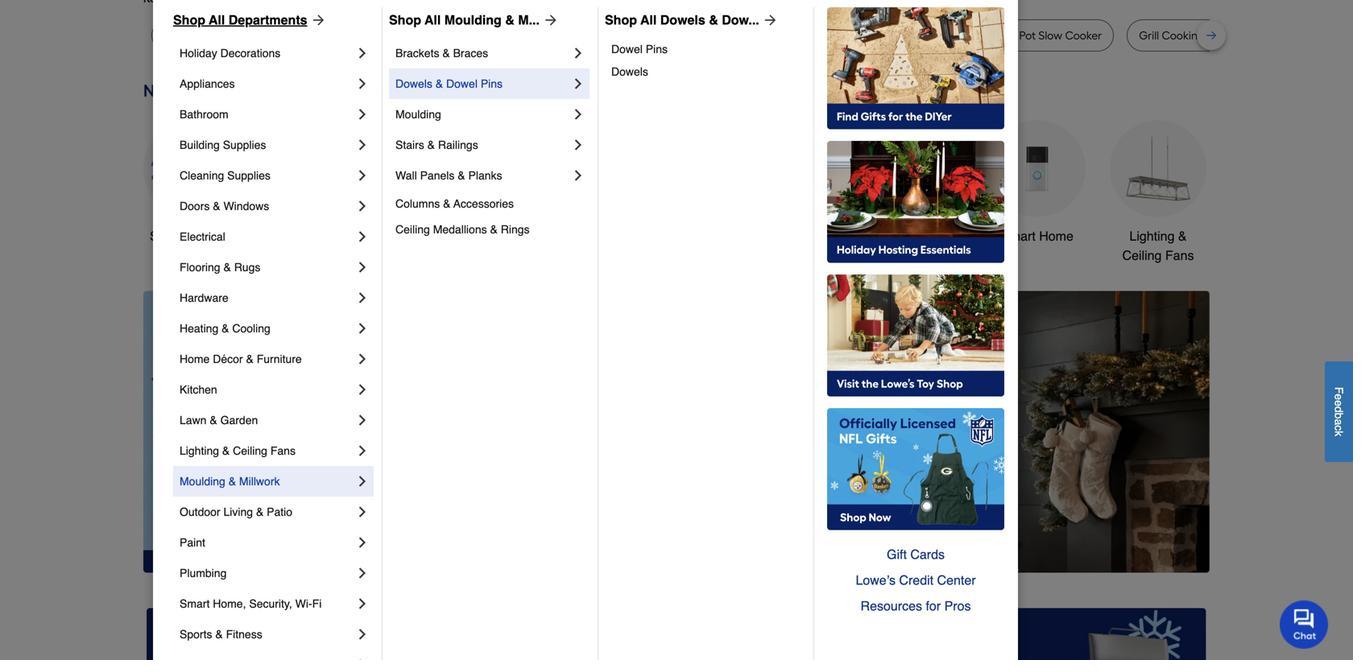Task type: locate. For each thing, give the bounding box(es) containing it.
0 vertical spatial lighting & ceiling fans link
[[1111, 120, 1207, 266]]

0 horizontal spatial outdoor
[[180, 506, 220, 519]]

decorations down shop all departments 'link' on the top left
[[220, 47, 281, 60]]

all inside shop all dowels & dow... link
[[641, 12, 657, 27]]

all up the slow cooker
[[209, 12, 225, 27]]

dowels inside dowels link
[[612, 65, 649, 78]]

security,
[[249, 598, 292, 611]]

2 horizontal spatial cooker
[[1066, 29, 1103, 42]]

shop inside 'link'
[[173, 12, 205, 27]]

lawn & garden link
[[180, 405, 355, 436]]

2 vertical spatial moulding
[[180, 475, 226, 488]]

1 vertical spatial fans
[[271, 445, 296, 458]]

paint
[[180, 537, 205, 550]]

dowels down the dowel pins
[[612, 65, 649, 78]]

decorations down christmas
[[520, 248, 589, 263]]

1 horizontal spatial dowels
[[612, 65, 649, 78]]

supplies inside the 'cleaning supplies' link
[[227, 169, 271, 182]]

home décor & furniture
[[180, 353, 302, 366]]

gift cards link
[[828, 542, 1005, 568]]

crock right 'instant pot'
[[987, 29, 1017, 42]]

flooring & rugs link
[[180, 252, 355, 283]]

ceiling medallions & rings
[[396, 223, 530, 236]]

2 horizontal spatial moulding
[[445, 12, 502, 27]]

arrow right image inside shop all departments 'link'
[[307, 12, 327, 28]]

moulding up braces
[[445, 12, 502, 27]]

dowel
[[612, 43, 643, 56], [446, 77, 478, 90]]

1 horizontal spatial lighting
[[1130, 229, 1175, 244]]

decorations for christmas
[[520, 248, 589, 263]]

moulding up stairs
[[396, 108, 441, 121]]

bathroom link
[[180, 99, 355, 130], [869, 120, 965, 246]]

1 vertical spatial pins
[[481, 77, 503, 90]]

all up brackets & braces
[[425, 12, 441, 27]]

crock down departments
[[264, 29, 294, 42]]

&
[[506, 12, 515, 27], [709, 12, 719, 27], [1240, 29, 1248, 42], [443, 47, 450, 60], [436, 77, 443, 90], [428, 139, 435, 152], [458, 169, 466, 182], [443, 197, 451, 210], [213, 200, 220, 213], [490, 223, 498, 236], [834, 229, 842, 244], [1179, 229, 1188, 244], [224, 261, 231, 274], [222, 322, 229, 335], [246, 353, 254, 366], [210, 414, 217, 427], [222, 445, 230, 458], [229, 475, 236, 488], [256, 506, 264, 519], [215, 629, 223, 641]]

pot
[[297, 29, 314, 42], [777, 29, 793, 42], [842, 29, 858, 42], [933, 29, 950, 42], [1020, 29, 1036, 42]]

all inside shop all departments 'link'
[[209, 12, 225, 27]]

cooker
[[190, 29, 227, 42], [408, 29, 445, 42], [1066, 29, 1103, 42]]

1 horizontal spatial cooker
[[408, 29, 445, 42]]

chevron right image for lawn & garden
[[355, 413, 371, 429]]

2 horizontal spatial crock
[[987, 29, 1017, 42]]

0 horizontal spatial crock
[[264, 29, 294, 42]]

all inside shop all deals "link"
[[183, 229, 197, 244]]

2 horizontal spatial slow
[[1039, 29, 1063, 42]]

1 horizontal spatial lighting & ceiling fans
[[1123, 229, 1195, 263]]

chevron right image
[[355, 45, 371, 61], [571, 45, 587, 61], [355, 76, 371, 92], [571, 76, 587, 92], [355, 168, 371, 184], [571, 168, 587, 184], [355, 229, 371, 245], [355, 443, 371, 459], [355, 474, 371, 490], [355, 504, 371, 521], [355, 535, 371, 551], [355, 566, 371, 582], [355, 596, 371, 612], [355, 658, 371, 661]]

dowel down food
[[612, 43, 643, 56]]

tools down the 'columns' at the top left of the page
[[419, 229, 449, 244]]

shop up 'triple slow cooker'
[[389, 12, 421, 27]]

chevron right image for doors & windows
[[355, 198, 371, 214]]

0 horizontal spatial fans
[[271, 445, 296, 458]]

crock down dow...
[[744, 29, 774, 42]]

3 crock from the left
[[987, 29, 1017, 42]]

supplies up the windows
[[227, 169, 271, 182]]

1 crock from the left
[[264, 29, 294, 42]]

outdoor inside outdoor tools & equipment
[[750, 229, 797, 244]]

shop all dowels & dow...
[[605, 12, 760, 27]]

equipment
[[765, 248, 827, 263]]

chevron right image
[[355, 106, 371, 122], [571, 106, 587, 122], [355, 137, 371, 153], [571, 137, 587, 153], [355, 198, 371, 214], [355, 260, 371, 276], [355, 290, 371, 306], [355, 321, 371, 337], [355, 351, 371, 367], [355, 382, 371, 398], [355, 413, 371, 429], [355, 627, 371, 643]]

pins down food
[[646, 43, 668, 56]]

arrow right image
[[760, 12, 779, 28], [1181, 432, 1197, 448]]

0 vertical spatial smart
[[1002, 229, 1036, 244]]

cooking
[[796, 29, 839, 42], [1163, 29, 1206, 42]]

hardware link
[[180, 283, 355, 313]]

0 vertical spatial outdoor
[[750, 229, 797, 244]]

chevron right image for cleaning supplies
[[355, 168, 371, 184]]

1 horizontal spatial moulding
[[396, 108, 441, 121]]

chevron right image for smart home, security, wi-fi
[[355, 596, 371, 612]]

moulding & millwork link
[[180, 467, 355, 497]]

1 shop from the left
[[173, 12, 205, 27]]

outdoor tools & equipment link
[[748, 120, 845, 266]]

all inside shop all moulding & m... link
[[425, 12, 441, 27]]

tools inside outdoor tools & equipment
[[800, 229, 830, 244]]

shop up food
[[605, 12, 637, 27]]

pins inside dowels & dowel pins link
[[481, 77, 503, 90]]

smart home, security, wi-fi link
[[180, 589, 355, 620]]

rack
[[1302, 29, 1327, 42]]

cleaning supplies link
[[180, 160, 355, 191]]

cooker up holiday
[[190, 29, 227, 42]]

0 horizontal spatial bathroom
[[180, 108, 229, 121]]

1 horizontal spatial home
[[1040, 229, 1074, 244]]

0 horizontal spatial dowels
[[396, 77, 433, 90]]

arrow right image up microwave countertop
[[540, 12, 559, 28]]

f e e d b a c k
[[1333, 387, 1346, 437]]

1 horizontal spatial decorations
[[520, 248, 589, 263]]

0 horizontal spatial cooking
[[796, 29, 839, 42]]

5 pot from the left
[[1020, 29, 1036, 42]]

1 horizontal spatial lighting & ceiling fans link
[[1111, 120, 1207, 266]]

windows
[[224, 200, 269, 213]]

lighting & ceiling fans link
[[1111, 120, 1207, 266], [180, 436, 355, 467]]

all for departments
[[209, 12, 225, 27]]

slow
[[164, 29, 188, 42], [381, 29, 405, 42], [1039, 29, 1063, 42]]

3 slow from the left
[[1039, 29, 1063, 42]]

0 horizontal spatial dowel
[[446, 77, 478, 90]]

bathroom
[[180, 108, 229, 121], [889, 229, 945, 244]]

outdoor up the equipment
[[750, 229, 797, 244]]

e up b
[[1333, 401, 1346, 407]]

0 vertical spatial fans
[[1166, 248, 1195, 263]]

dowels down brackets
[[396, 77, 433, 90]]

0 vertical spatial dowel
[[612, 43, 643, 56]]

1 pot from the left
[[297, 29, 314, 42]]

arrow right image inside shop all dowels & dow... link
[[760, 12, 779, 28]]

christmas
[[525, 229, 583, 244]]

1 horizontal spatial arrow right image
[[1181, 432, 1197, 448]]

all up food
[[641, 12, 657, 27]]

3 shop from the left
[[605, 12, 637, 27]]

2 horizontal spatial ceiling
[[1123, 248, 1162, 263]]

1 horizontal spatial bathroom
[[889, 229, 945, 244]]

supplies for building supplies
[[223, 139, 266, 152]]

scroll to item #4 element
[[854, 543, 896, 552]]

chevron right image for home décor & furniture
[[355, 351, 371, 367]]

shop all departments link
[[173, 10, 327, 30]]

moulding up outdoor living & patio
[[180, 475, 226, 488]]

all right shop
[[183, 229, 197, 244]]

food warmer
[[637, 29, 707, 42]]

0 horizontal spatial moulding
[[180, 475, 226, 488]]

visit the lowe's toy shop. image
[[828, 275, 1005, 397]]

1 horizontal spatial fans
[[1166, 248, 1195, 263]]

0 horizontal spatial lighting
[[180, 445, 219, 458]]

pot for crock pot slow cooker
[[1020, 29, 1036, 42]]

0 vertical spatial arrow right image
[[760, 12, 779, 28]]

0 vertical spatial home
[[1040, 229, 1074, 244]]

dowels inside shop all dowels & dow... link
[[661, 12, 706, 27]]

microwave countertop
[[482, 29, 599, 42]]

dowels inside dowels & dowel pins link
[[396, 77, 433, 90]]

1 arrow right image from the left
[[307, 12, 327, 28]]

1 vertical spatial outdoor
[[180, 506, 220, 519]]

shop these last-minute gifts. $99 or less. quantities are limited and won't last. image
[[143, 291, 404, 573]]

0 vertical spatial lighting & ceiling fans
[[1123, 229, 1195, 263]]

1 vertical spatial moulding
[[396, 108, 441, 121]]

stairs & railings link
[[396, 130, 571, 160]]

outdoor up paint
[[180, 506, 220, 519]]

0 horizontal spatial smart
[[180, 598, 210, 611]]

appliances
[[180, 77, 235, 90]]

shop all deals
[[150, 229, 234, 244]]

cooker up brackets
[[408, 29, 445, 42]]

outdoor for outdoor living & patio
[[180, 506, 220, 519]]

4 pot from the left
[[933, 29, 950, 42]]

1 horizontal spatial bathroom link
[[869, 120, 965, 246]]

cooling
[[232, 322, 271, 335]]

chevron right image for heating & cooling
[[355, 321, 371, 337]]

2 horizontal spatial dowels
[[661, 12, 706, 27]]

shop up the slow cooker
[[173, 12, 205, 27]]

2 horizontal spatial shop
[[605, 12, 637, 27]]

crock pot slow cooker
[[987, 29, 1103, 42]]

chevron right image for hardware
[[355, 290, 371, 306]]

0 horizontal spatial shop
[[173, 12, 205, 27]]

0 horizontal spatial tools
[[419, 229, 449, 244]]

railings
[[438, 139, 478, 152]]

deals
[[201, 229, 234, 244]]

2 vertical spatial ceiling
[[233, 445, 268, 458]]

1 vertical spatial home
[[180, 353, 210, 366]]

0 vertical spatial pins
[[646, 43, 668, 56]]

pins inside dowel pins link
[[646, 43, 668, 56]]

flooring & rugs
[[180, 261, 261, 274]]

shop
[[173, 12, 205, 27], [389, 12, 421, 27], [605, 12, 637, 27]]

0 horizontal spatial cooker
[[190, 29, 227, 42]]

grill cooking grate & warming rack
[[1140, 29, 1327, 42]]

wall panels & planks link
[[396, 160, 571, 191]]

0 horizontal spatial slow
[[164, 29, 188, 42]]

2 shop from the left
[[389, 12, 421, 27]]

chevron right image for building supplies
[[355, 137, 371, 153]]

stairs
[[396, 139, 425, 152]]

find gifts for the diyer. image
[[828, 7, 1005, 130]]

1 e from the top
[[1333, 394, 1346, 401]]

1 horizontal spatial ceiling
[[396, 223, 430, 236]]

cooker left the grill
[[1066, 29, 1103, 42]]

chevron right image for stairs & railings
[[571, 137, 587, 153]]

pins up moulding link
[[481, 77, 503, 90]]

chevron right image for flooring & rugs
[[355, 260, 371, 276]]

doors
[[180, 200, 210, 213]]

1 vertical spatial lighting & ceiling fans link
[[180, 436, 355, 467]]

1 vertical spatial smart
[[180, 598, 210, 611]]

dowels
[[661, 12, 706, 27], [612, 65, 649, 78], [396, 77, 433, 90]]

lowe's
[[856, 573, 896, 588]]

0 horizontal spatial lighting & ceiling fans link
[[180, 436, 355, 467]]

1 horizontal spatial outdoor
[[750, 229, 797, 244]]

crock for crock pot cooking pot
[[744, 29, 774, 42]]

dowel pins link
[[612, 38, 803, 60]]

arrow right image inside shop all moulding & m... link
[[540, 12, 559, 28]]

fans
[[1166, 248, 1195, 263], [271, 445, 296, 458]]

tools up the equipment
[[800, 229, 830, 244]]

1 horizontal spatial cooking
[[1163, 29, 1206, 42]]

supplies up cleaning supplies
[[223, 139, 266, 152]]

0 horizontal spatial pins
[[481, 77, 503, 90]]

hardware
[[180, 292, 229, 305]]

e up d
[[1333, 394, 1346, 401]]

electrical link
[[180, 222, 355, 252]]

shop all dowels & dow... link
[[605, 10, 779, 30]]

1 horizontal spatial pins
[[646, 43, 668, 56]]

smart home link
[[990, 120, 1086, 246]]

0 vertical spatial moulding
[[445, 12, 502, 27]]

2 crock from the left
[[744, 29, 774, 42]]

1 vertical spatial lighting & ceiling fans
[[180, 445, 296, 458]]

chevron right image for plumbing
[[355, 566, 371, 582]]

1 horizontal spatial arrow right image
[[540, 12, 559, 28]]

1 vertical spatial decorations
[[520, 248, 589, 263]]

resources
[[861, 599, 923, 614]]

arrow right image for shop all departments
[[307, 12, 327, 28]]

paint link
[[180, 528, 355, 558]]

home
[[1040, 229, 1074, 244], [180, 353, 210, 366]]

tools link
[[385, 120, 482, 246]]

2 slow from the left
[[381, 29, 405, 42]]

1 horizontal spatial slow
[[381, 29, 405, 42]]

ceiling inside the lighting & ceiling fans
[[1123, 248, 1162, 263]]

0 vertical spatial bathroom
[[180, 108, 229, 121]]

smart for smart home, security, wi-fi
[[180, 598, 210, 611]]

shop for shop all moulding & m...
[[389, 12, 421, 27]]

0 horizontal spatial arrow right image
[[307, 12, 327, 28]]

chevron right image for bathroom
[[355, 106, 371, 122]]

for
[[926, 599, 941, 614]]

dowel down braces
[[446, 77, 478, 90]]

1 vertical spatial ceiling
[[1123, 248, 1162, 263]]

1 horizontal spatial tools
[[800, 229, 830, 244]]

outdoor living & patio link
[[180, 497, 355, 528]]

0 vertical spatial ceiling
[[396, 223, 430, 236]]

0 horizontal spatial home
[[180, 353, 210, 366]]

0 horizontal spatial bathroom link
[[180, 99, 355, 130]]

1 vertical spatial lighting
[[180, 445, 219, 458]]

arrow right image up crock pot
[[307, 12, 327, 28]]

cleaning
[[180, 169, 224, 182]]

lawn & garden
[[180, 414, 258, 427]]

wall
[[396, 169, 417, 182]]

dowels for dowels
[[612, 65, 649, 78]]

arrow right image
[[307, 12, 327, 28], [540, 12, 559, 28]]

panels
[[420, 169, 455, 182]]

2 pot from the left
[[777, 29, 793, 42]]

decorations for holiday
[[220, 47, 281, 60]]

1 horizontal spatial smart
[[1002, 229, 1036, 244]]

holiday hosting essentials. image
[[828, 141, 1005, 264]]

2 tools from the left
[[800, 229, 830, 244]]

shop all moulding & m...
[[389, 12, 540, 27]]

0 vertical spatial supplies
[[223, 139, 266, 152]]

1 vertical spatial supplies
[[227, 169, 271, 182]]

chevron right image for holiday decorations
[[355, 45, 371, 61]]

0 horizontal spatial arrow right image
[[760, 12, 779, 28]]

lighting
[[1130, 229, 1175, 244], [180, 445, 219, 458]]

columns & accessories link
[[396, 191, 587, 217]]

decorations
[[220, 47, 281, 60], [520, 248, 589, 263]]

instant pot
[[895, 29, 950, 42]]

supplies inside "building supplies" link
[[223, 139, 266, 152]]

0 horizontal spatial decorations
[[220, 47, 281, 60]]

rugs
[[234, 261, 261, 274]]

1 horizontal spatial crock
[[744, 29, 774, 42]]

1 horizontal spatial shop
[[389, 12, 421, 27]]

2 arrow right image from the left
[[540, 12, 559, 28]]

all
[[209, 12, 225, 27], [425, 12, 441, 27], [641, 12, 657, 27], [183, 229, 197, 244]]

gift cards
[[887, 548, 945, 563]]

2 e from the top
[[1333, 401, 1346, 407]]

0 vertical spatial lighting
[[1130, 229, 1175, 244]]

chevron right image for outdoor living & patio
[[355, 504, 371, 521]]

up to 35 percent off select small appliances. image
[[509, 609, 845, 661]]

departments
[[229, 12, 307, 27]]

0 vertical spatial decorations
[[220, 47, 281, 60]]

smart home, security, wi-fi
[[180, 598, 322, 611]]

b
[[1333, 413, 1346, 419]]

pot for crock pot
[[297, 29, 314, 42]]

supplies for cleaning supplies
[[227, 169, 271, 182]]

all for dowels
[[641, 12, 657, 27]]

dowels up the warmer
[[661, 12, 706, 27]]

chevron right image for brackets & braces
[[571, 45, 587, 61]]

pot for crock pot cooking pot
[[777, 29, 793, 42]]



Task type: vqa. For each thing, say whether or not it's contained in the screenshot.
the rightmost Also
no



Task type: describe. For each thing, give the bounding box(es) containing it.
countertop
[[540, 29, 599, 42]]

chevron right image for lighting & ceiling fans
[[355, 443, 371, 459]]

crock pot cooking pot
[[744, 29, 858, 42]]

1 vertical spatial bathroom
[[889, 229, 945, 244]]

furniture
[[257, 353, 302, 366]]

2 cooker from the left
[[408, 29, 445, 42]]

chevron right image for wall panels & planks
[[571, 168, 587, 184]]

k
[[1333, 431, 1346, 437]]

décor
[[213, 353, 243, 366]]

outdoor for outdoor tools & equipment
[[750, 229, 797, 244]]

2 cooking from the left
[[1163, 29, 1206, 42]]

crock for crock pot slow cooker
[[987, 29, 1017, 42]]

smart home
[[1002, 229, 1074, 244]]

lowe's credit center
[[856, 573, 976, 588]]

1 horizontal spatial dowel
[[612, 43, 643, 56]]

heating
[[180, 322, 219, 335]]

warming
[[1251, 29, 1299, 42]]

doors & windows
[[180, 200, 269, 213]]

microwave
[[482, 29, 538, 42]]

& inside outdoor tools & equipment
[[834, 229, 842, 244]]

dowel pins
[[612, 43, 668, 56]]

1 cooking from the left
[[796, 29, 839, 42]]

officially licensed n f l gifts. shop now. image
[[828, 409, 1005, 531]]

dow...
[[722, 12, 760, 27]]

brackets & braces
[[396, 47, 489, 60]]

accessories
[[454, 197, 514, 210]]

instant
[[895, 29, 931, 42]]

living
[[224, 506, 253, 519]]

pros
[[945, 599, 971, 614]]

pot for instant pot
[[933, 29, 950, 42]]

chevron right image for sports & fitness
[[355, 627, 371, 643]]

1 slow from the left
[[164, 29, 188, 42]]

triple slow cooker
[[351, 29, 445, 42]]

sports & fitness
[[180, 629, 262, 641]]

outdoor living & patio
[[180, 506, 293, 519]]

new deals every day during 25 days of deals image
[[143, 77, 1210, 104]]

cards
[[911, 548, 945, 563]]

chevron right image for kitchen
[[355, 382, 371, 398]]

dowels for dowels & dowel pins
[[396, 77, 433, 90]]

grill
[[1140, 29, 1160, 42]]

columns & accessories
[[396, 197, 514, 210]]

1 cooker from the left
[[190, 29, 227, 42]]

patio
[[267, 506, 293, 519]]

75 percent off all artificial christmas trees, holiday lights and more. image
[[430, 291, 1210, 573]]

f
[[1333, 387, 1346, 394]]

lowe's credit center link
[[828, 568, 1005, 594]]

food
[[637, 29, 662, 42]]

doors & windows link
[[180, 191, 355, 222]]

credit
[[900, 573, 934, 588]]

1 vertical spatial arrow right image
[[1181, 432, 1197, 448]]

building supplies
[[180, 139, 266, 152]]

shop all departments
[[173, 12, 307, 27]]

cleaning supplies
[[180, 169, 271, 182]]

all for moulding
[[425, 12, 441, 27]]

chevron right image for moulding & millwork
[[355, 474, 371, 490]]

3 pot from the left
[[842, 29, 858, 42]]

slow cooker
[[164, 29, 227, 42]]

brackets
[[396, 47, 440, 60]]

brackets & braces link
[[396, 38, 571, 69]]

a
[[1333, 419, 1346, 426]]

wall panels & planks
[[396, 169, 503, 182]]

all for deals
[[183, 229, 197, 244]]

plumbing
[[180, 567, 227, 580]]

electrical
[[180, 230, 225, 243]]

gift
[[887, 548, 907, 563]]

f e e d b a c k button
[[1326, 362, 1354, 463]]

0 horizontal spatial ceiling
[[233, 445, 268, 458]]

kitchen
[[180, 384, 217, 397]]

garden
[[220, 414, 258, 427]]

fi
[[312, 598, 322, 611]]

shop all moulding & m... link
[[389, 10, 559, 30]]

center
[[938, 573, 976, 588]]

planks
[[469, 169, 503, 182]]

shop for shop all departments
[[173, 12, 205, 27]]

scroll to item #5 image
[[896, 544, 934, 551]]

resources for pros link
[[828, 594, 1005, 620]]

building supplies link
[[180, 130, 355, 160]]

chevron right image for dowels & dowel pins
[[571, 76, 587, 92]]

get up to 2 free select tools or batteries when you buy 1 with select purchases. image
[[147, 609, 483, 661]]

scroll to item #2 image
[[776, 544, 815, 551]]

smart for smart home
[[1002, 229, 1036, 244]]

sports
[[180, 629, 212, 641]]

chevron right image for electrical
[[355, 229, 371, 245]]

wi-
[[295, 598, 312, 611]]

moulding for moulding & millwork
[[180, 475, 226, 488]]

m...
[[518, 12, 540, 27]]

chevron right image for paint
[[355, 535, 371, 551]]

recommended searches for you heading
[[143, 0, 1210, 6]]

arrow right image for shop all moulding & m...
[[540, 12, 559, 28]]

dowels link
[[612, 60, 803, 83]]

1 vertical spatial dowel
[[446, 77, 478, 90]]

0 horizontal spatial lighting & ceiling fans
[[180, 445, 296, 458]]

home,
[[213, 598, 246, 611]]

shop for shop all dowels & dow...
[[605, 12, 637, 27]]

c
[[1333, 426, 1346, 431]]

3 cooker from the left
[[1066, 29, 1103, 42]]

ceiling medallions & rings link
[[396, 217, 587, 243]]

moulding & millwork
[[180, 475, 280, 488]]

crock for crock pot
[[264, 29, 294, 42]]

heating & cooling
[[180, 322, 271, 335]]

moulding for moulding
[[396, 108, 441, 121]]

lawn
[[180, 414, 207, 427]]

fitness
[[226, 629, 262, 641]]

& inside "link"
[[210, 414, 217, 427]]

kitchen link
[[180, 375, 355, 405]]

medallions
[[433, 223, 487, 236]]

chat invite button image
[[1281, 600, 1330, 650]]

shop all deals link
[[143, 120, 240, 246]]

sports & fitness link
[[180, 620, 355, 650]]

chevron right image for moulding
[[571, 106, 587, 122]]

stairs & railings
[[396, 139, 478, 152]]

christmas decorations link
[[506, 120, 603, 266]]

dowels & dowel pins link
[[396, 69, 571, 99]]

chevron right image for appliances
[[355, 76, 371, 92]]

d
[[1333, 407, 1346, 413]]

columns
[[396, 197, 440, 210]]

up to 30 percent off select grills and accessories. image
[[871, 609, 1207, 661]]

1 tools from the left
[[419, 229, 449, 244]]



